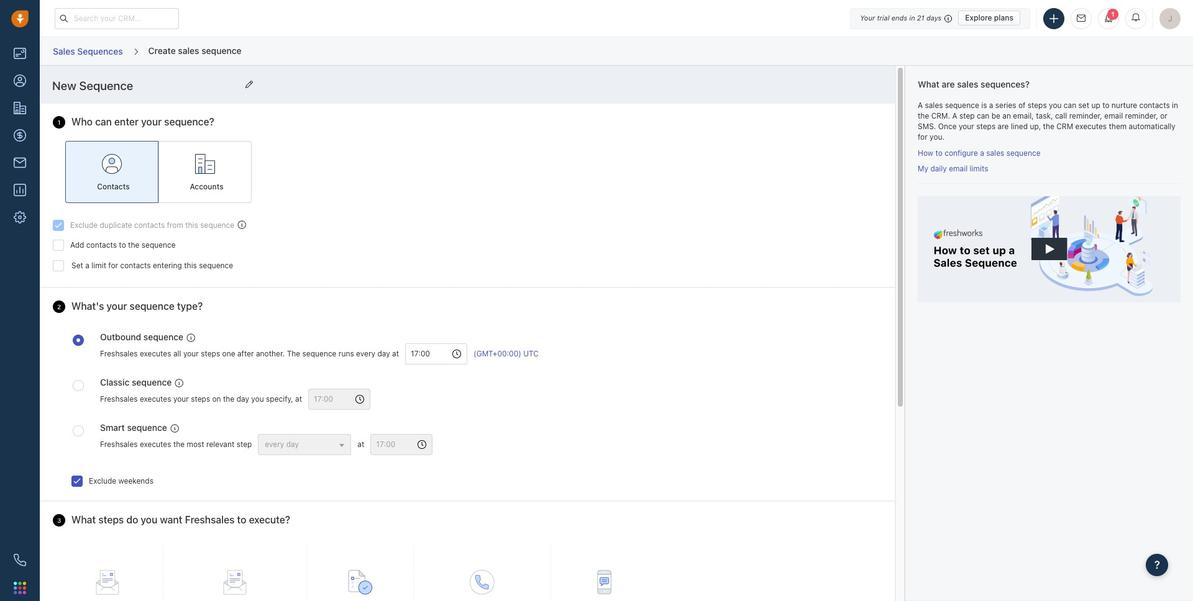 Task type: locate. For each thing, give the bounding box(es) containing it.
contacts
[[1139, 100, 1170, 110], [134, 221, 165, 230], [86, 240, 117, 250], [120, 261, 151, 270]]

to left execute?
[[237, 514, 246, 526]]

be
[[992, 111, 1000, 120]]

what's your sequence type?
[[71, 301, 203, 312]]

for
[[918, 132, 928, 142], [108, 261, 118, 270]]

sequence right the
[[302, 349, 336, 359]]

what
[[918, 79, 939, 89], [71, 514, 96, 526]]

contacts
[[97, 182, 130, 191]]

executes down "up"
[[1075, 122, 1107, 131]]

every
[[356, 349, 375, 359], [265, 440, 284, 449]]

1 horizontal spatial for
[[918, 132, 928, 142]]

1 horizontal spatial reminder,
[[1125, 111, 1158, 120]]

lined
[[1011, 122, 1028, 131]]

executes down <span class=" ">sales reps can use this for prospecting and account-based selling e.g. following up with event attendees</span> icon
[[140, 440, 171, 449]]

sequence?
[[164, 116, 214, 128]]

day down the specify,
[[286, 440, 299, 449]]

what's
[[71, 301, 104, 312]]

sales inside a sales sequence is a series of steps you can set up to nurture contacts in the crm. a step can be an email, task, call reminder, email reminder, or sms. once your steps are lined up, the crm executes them automatically for you.
[[925, 100, 943, 110]]

can
[[1064, 100, 1076, 110], [977, 111, 990, 120], [95, 116, 112, 128]]

your trial ends in 21 days
[[860, 14, 942, 22]]

0 vertical spatial day
[[377, 349, 390, 359]]

freshsales down outbound
[[100, 349, 138, 359]]

day right on
[[237, 395, 249, 404]]

0 vertical spatial a
[[989, 100, 993, 110]]

0 horizontal spatial at
[[295, 395, 302, 404]]

can down is
[[977, 111, 990, 120]]

0 vertical spatial a
[[918, 100, 923, 110]]

do
[[126, 514, 138, 526]]

create
[[148, 45, 176, 56]]

this right entering
[[184, 261, 197, 270]]

1 vertical spatial day
[[237, 395, 249, 404]]

this right from
[[185, 221, 198, 230]]

contacts left from
[[134, 221, 165, 230]]

set
[[71, 261, 83, 270]]

executes down classic sequence
[[140, 395, 171, 404]]

freshsales for classic
[[100, 395, 138, 404]]

1 vertical spatial are
[[998, 122, 1009, 131]]

2 horizontal spatial you
[[1049, 100, 1062, 110]]

steps left one
[[201, 349, 220, 359]]

0 horizontal spatial 1
[[57, 119, 61, 126]]

0 vertical spatial exclude
[[70, 221, 98, 230]]

sales up crm.
[[925, 100, 943, 110]]

what right 3
[[71, 514, 96, 526]]

every day
[[265, 440, 299, 449]]

1 link
[[1098, 8, 1119, 29]]

email down configure
[[949, 164, 968, 174]]

my daily email limits link
[[918, 164, 988, 174]]

executes left all
[[140, 349, 171, 359]]

can left set
[[1064, 100, 1076, 110]]

1 vertical spatial for
[[108, 261, 118, 270]]

0 vertical spatial 1
[[1111, 10, 1115, 18]]

0 horizontal spatial what
[[71, 514, 96, 526]]

sales left the sequences?
[[957, 79, 978, 89]]

0 horizontal spatial are
[[942, 79, 955, 89]]

at right runs
[[392, 349, 399, 359]]

trial
[[877, 14, 890, 22]]

1 horizontal spatial day
[[286, 440, 299, 449]]

1 horizontal spatial email
[[1104, 111, 1123, 120]]

0 vertical spatial at
[[392, 349, 399, 359]]

step inside a sales sequence is a series of steps you can set up to nurture contacts in the crm. a step can be an email, task, call reminder, email reminder, or sms. once your steps are lined up, the crm executes them automatically for you.
[[959, 111, 975, 120]]

0 horizontal spatial can
[[95, 116, 112, 128]]

a up limits on the top right of the page
[[980, 148, 984, 158]]

to right "up"
[[1102, 100, 1110, 110]]

1 horizontal spatial at
[[358, 440, 364, 449]]

for right limit
[[108, 261, 118, 270]]

a up the once
[[952, 111, 957, 120]]

are
[[942, 79, 955, 89], [998, 122, 1009, 131]]

steps
[[1028, 100, 1047, 110], [976, 122, 996, 131], [201, 349, 220, 359], [191, 395, 210, 404], [98, 514, 124, 526]]

sequence
[[201, 45, 241, 56], [945, 100, 979, 110], [1006, 148, 1041, 158], [200, 221, 234, 230], [142, 240, 176, 250], [199, 261, 233, 270], [130, 301, 175, 312], [143, 332, 183, 342], [302, 349, 336, 359], [132, 377, 172, 388], [127, 422, 167, 433]]

at right the specify,
[[295, 395, 302, 404]]

freshsales for outbound
[[100, 349, 138, 359]]

2 horizontal spatial can
[[1064, 100, 1076, 110]]

this
[[185, 221, 198, 230], [184, 261, 197, 270]]

0 vertical spatial email
[[1104, 111, 1123, 120]]

1 vertical spatial a
[[980, 148, 984, 158]]

(gmt+00:00) utc link
[[474, 349, 539, 359]]

1 vertical spatial step
[[237, 440, 252, 449]]

<span class=" ">sales reps can use this for weekly check-ins with leads and to run renewal campaigns e.g. renewing a contract</span> image
[[175, 379, 184, 388]]

in left 21
[[909, 14, 915, 22]]

most
[[187, 440, 204, 449]]

accounts
[[190, 182, 223, 191]]

the left the most
[[173, 440, 185, 449]]

1
[[1111, 10, 1115, 18], [57, 119, 61, 126]]

day
[[377, 349, 390, 359], [237, 395, 249, 404], [286, 440, 299, 449]]

0 vertical spatial this
[[185, 221, 198, 230]]

step right relevant
[[237, 440, 252, 449]]

freshsales down "smart"
[[100, 440, 138, 449]]

can right the who
[[95, 116, 112, 128]]

your right the once
[[959, 122, 974, 131]]

plans
[[994, 13, 1014, 22]]

1 horizontal spatial every
[[356, 349, 375, 359]]

are up crm.
[[942, 79, 955, 89]]

0 horizontal spatial day
[[237, 395, 249, 404]]

2 vertical spatial at
[[358, 440, 364, 449]]

exclude up add
[[70, 221, 98, 230]]

1 horizontal spatial what
[[918, 79, 939, 89]]

want
[[160, 514, 182, 526]]

freshsales for smart
[[100, 440, 138, 449]]

your right all
[[183, 349, 199, 359]]

set
[[1078, 100, 1089, 110]]

you right do
[[141, 514, 157, 526]]

limits
[[970, 164, 988, 174]]

relevant
[[206, 440, 234, 449]]

to down duplicate
[[119, 240, 126, 250]]

the
[[287, 349, 300, 359]]

freshsales executes your steps on the day you specify, at
[[100, 395, 302, 404]]

what up crm.
[[918, 79, 939, 89]]

0 vertical spatial every
[[356, 349, 375, 359]]

1 vertical spatial what
[[71, 514, 96, 526]]

0 horizontal spatial a
[[918, 100, 923, 110]]

your inside a sales sequence is a series of steps you can set up to nurture contacts in the crm. a step can be an email, task, call reminder, email reminder, or sms. once your steps are lined up, the crm executes them automatically for you.
[[959, 122, 974, 131]]

exclude for exclude weekends
[[89, 476, 116, 486]]

exclude left weekends
[[89, 476, 116, 486]]

1 horizontal spatial step
[[959, 111, 975, 120]]

1 vertical spatial every
[[265, 440, 284, 449]]

a up sms.
[[918, 100, 923, 110]]

steps down be on the right top of the page
[[976, 122, 996, 131]]

sequence up outbound sequence
[[130, 301, 175, 312]]

0 vertical spatial for
[[918, 132, 928, 142]]

at
[[392, 349, 399, 359], [295, 395, 302, 404], [358, 440, 364, 449]]

1 horizontal spatial are
[[998, 122, 1009, 131]]

to right 'how'
[[935, 148, 943, 158]]

your
[[141, 116, 162, 128], [959, 122, 974, 131], [107, 301, 127, 312], [183, 349, 199, 359], [173, 395, 189, 404]]

1 vertical spatial in
[[1172, 100, 1178, 110]]

day right runs
[[377, 349, 390, 359]]

to
[[1102, 100, 1110, 110], [935, 148, 943, 158], [119, 240, 126, 250], [237, 514, 246, 526]]

sales sequences
[[53, 46, 123, 56]]

1 vertical spatial exclude
[[89, 476, 116, 486]]

for down sms.
[[918, 132, 928, 142]]

days
[[926, 14, 942, 22]]

step
[[959, 111, 975, 120], [237, 440, 252, 449]]

2 horizontal spatial a
[[989, 100, 993, 110]]

email up them
[[1104, 111, 1123, 120]]

0 horizontal spatial email
[[949, 164, 968, 174]]

1 vertical spatial at
[[295, 395, 302, 404]]

what for what are sales sequences?
[[918, 79, 939, 89]]

add contacts to the sequence
[[70, 240, 176, 250]]

you
[[1049, 100, 1062, 110], [251, 395, 264, 404], [141, 514, 157, 526]]

your
[[860, 14, 875, 22]]

are inside a sales sequence is a series of steps you can set up to nurture contacts in the crm. a step can be an email, task, call reminder, email reminder, or sms. once your steps are lined up, the crm executes them automatically for you.
[[998, 122, 1009, 131]]

1 horizontal spatial in
[[1172, 100, 1178, 110]]

every right runs
[[356, 349, 375, 359]]

sequences?
[[981, 79, 1030, 89]]

0 vertical spatial what
[[918, 79, 939, 89]]

crm
[[1057, 122, 1073, 131]]

sequence left <span class=" ">sales reps can use this for weekly check-ins with leads and to run renewal campaigns e.g. renewing a contract</span> icon
[[132, 377, 172, 388]]

1 vertical spatial you
[[251, 395, 264, 404]]

2 horizontal spatial day
[[377, 349, 390, 359]]

None text field
[[405, 344, 467, 365], [371, 434, 433, 455], [405, 344, 467, 365], [371, 434, 433, 455]]

how
[[918, 148, 933, 158]]

0 horizontal spatial every
[[265, 440, 284, 449]]

1 vertical spatial a
[[952, 111, 957, 120]]

reminder, up automatically
[[1125, 111, 1158, 120]]

executes
[[1075, 122, 1107, 131], [140, 349, 171, 359], [140, 395, 171, 404], [140, 440, 171, 449]]

step right crm.
[[959, 111, 975, 120]]

0 horizontal spatial reminder,
[[1069, 111, 1102, 120]]

runs
[[339, 349, 354, 359]]

None text field
[[52, 75, 239, 96], [308, 389, 370, 410], [52, 75, 239, 96], [308, 389, 370, 410]]

email
[[1104, 111, 1123, 120], [949, 164, 968, 174]]

a inside a sales sequence is a series of steps you can set up to nurture contacts in the crm. a step can be an email, task, call reminder, email reminder, or sms. once your steps are lined up, the crm executes them automatically for you.
[[989, 100, 993, 110]]

sales
[[178, 45, 199, 56], [957, 79, 978, 89], [925, 100, 943, 110], [986, 148, 1004, 158]]

0 horizontal spatial a
[[85, 261, 89, 270]]

email inside a sales sequence is a series of steps you can set up to nurture contacts in the crm. a step can be an email, task, call reminder, email reminder, or sms. once your steps are lined up, the crm executes them automatically for you.
[[1104, 111, 1123, 120]]

a right is
[[989, 100, 993, 110]]

reminder, down set
[[1069, 111, 1102, 120]]

contacts inside a sales sequence is a series of steps you can set up to nurture contacts in the crm. a step can be an email, task, call reminder, email reminder, or sms. once your steps are lined up, the crm executes them automatically for you.
[[1139, 100, 1170, 110]]

every down the specify,
[[265, 440, 284, 449]]

sequence up type?
[[199, 261, 233, 270]]

every contact has a unique email address, so don't worry about duplication. image
[[237, 221, 246, 229]]

2 vertical spatial day
[[286, 440, 299, 449]]

configure
[[945, 148, 978, 158]]

0 vertical spatial you
[[1049, 100, 1062, 110]]

2 vertical spatial a
[[85, 261, 89, 270]]

freshsales down classic
[[100, 395, 138, 404]]

the up sms.
[[918, 111, 929, 120]]

1 vertical spatial 1
[[57, 119, 61, 126]]

weekends
[[118, 476, 153, 486]]

0 horizontal spatial for
[[108, 261, 118, 270]]

sequence inside a sales sequence is a series of steps you can set up to nurture contacts in the crm. a step can be an email, task, call reminder, email reminder, or sms. once your steps are lined up, the crm executes them automatically for you.
[[945, 100, 979, 110]]

sequences
[[77, 46, 123, 56]]

email,
[[1013, 111, 1034, 120]]

create sales sequence
[[148, 45, 241, 56]]

in inside a sales sequence is a series of steps you can set up to nurture contacts in the crm. a step can be an email, task, call reminder, email reminder, or sms. once your steps are lined up, the crm executes them automatically for you.
[[1172, 100, 1178, 110]]

sequence left is
[[945, 100, 979, 110]]

your right the what's
[[107, 301, 127, 312]]

contacts up or
[[1139, 100, 1170, 110]]

limit
[[91, 261, 106, 270]]

you up call
[[1049, 100, 1062, 110]]

the
[[918, 111, 929, 120], [1043, 122, 1054, 131], [128, 240, 139, 250], [223, 395, 234, 404], [173, 440, 185, 449]]

2 horizontal spatial at
[[392, 349, 399, 359]]

a right set
[[85, 261, 89, 270]]

task,
[[1036, 111, 1053, 120]]

what for what steps do you want freshsales to execute?
[[71, 514, 96, 526]]

0 vertical spatial step
[[959, 111, 975, 120]]

1 horizontal spatial a
[[952, 111, 957, 120]]

your right enter
[[141, 116, 162, 128]]

1 vertical spatial this
[[184, 261, 197, 270]]

2 vertical spatial you
[[141, 514, 157, 526]]

explore plans link
[[958, 11, 1020, 25]]

smart
[[100, 422, 125, 433]]

at right every day button
[[358, 440, 364, 449]]

freshworks switcher image
[[14, 582, 26, 595]]

in
[[909, 14, 915, 22], [1172, 100, 1178, 110]]

you left the specify,
[[251, 395, 264, 404]]

my daily email limits
[[918, 164, 988, 174]]

are down an
[[998, 122, 1009, 131]]

in up automatically
[[1172, 100, 1178, 110]]

<span class=" ">sales reps can use this for prospecting and account-based selling e.g. following up with event attendees</span> image
[[170, 424, 179, 433]]

1 vertical spatial email
[[949, 164, 968, 174]]

0 vertical spatial in
[[909, 14, 915, 22]]



Task type: describe. For each thing, give the bounding box(es) containing it.
up
[[1091, 100, 1100, 110]]

daily
[[930, 164, 947, 174]]

phone element
[[7, 548, 32, 573]]

your down <span class=" ">sales reps can use this for weekly check-ins with leads and to run renewal campaigns e.g. renewing a contract</span> icon
[[173, 395, 189, 404]]

executes for outbound sequence
[[140, 349, 171, 359]]

steps left on
[[191, 395, 210, 404]]

freshsales executes all your steps one after another. the sequence runs every day at
[[100, 349, 399, 359]]

exclude for exclude duplicate contacts from this sequence
[[70, 221, 98, 230]]

series
[[995, 100, 1016, 110]]

exclude weekends
[[89, 476, 153, 486]]

another.
[[256, 349, 285, 359]]

explore plans
[[965, 13, 1014, 22]]

add
[[70, 240, 84, 250]]

the down task,
[[1043, 122, 1054, 131]]

nurture
[[1112, 100, 1137, 110]]

explore
[[965, 13, 992, 22]]

sales right 'create'
[[178, 45, 199, 56]]

after
[[237, 349, 254, 359]]

for inside a sales sequence is a series of steps you can set up to nurture contacts in the crm. a step can be an email, task, call reminder, email reminder, or sms. once your steps are lined up, the crm executes them automatically for you.
[[918, 132, 928, 142]]

Search your CRM... text field
[[55, 8, 179, 29]]

to inside a sales sequence is a series of steps you can set up to nurture contacts in the crm. a step can be an email, task, call reminder, email reminder, or sms. once your steps are lined up, the crm executes them automatically for you.
[[1102, 100, 1110, 110]]

0 horizontal spatial in
[[909, 14, 915, 22]]

sequence up all
[[143, 332, 183, 342]]

you.
[[930, 132, 945, 142]]

how to configure a sales sequence
[[918, 148, 1041, 158]]

you inside a sales sequence is a series of steps you can set up to nurture contacts in the crm. a step can be an email, task, call reminder, email reminder, or sms. once your steps are lined up, the crm executes them automatically for you.
[[1049, 100, 1062, 110]]

contacts down 'add contacts to the sequence'
[[120, 261, 151, 270]]

freshsales right want
[[185, 514, 235, 526]]

who
[[71, 116, 93, 128]]

sequence left <span class=" ">sales reps can use this for prospecting and account-based selling e.g. following up with event attendees</span> icon
[[127, 422, 167, 433]]

1 horizontal spatial can
[[977, 111, 990, 120]]

duplicate
[[100, 221, 132, 230]]

every day button
[[258, 434, 351, 455]]

smart sequence
[[100, 422, 167, 433]]

execute?
[[249, 514, 290, 526]]

automatically
[[1129, 122, 1176, 131]]

them
[[1109, 122, 1127, 131]]

0 horizontal spatial you
[[141, 514, 157, 526]]

0 horizontal spatial step
[[237, 440, 252, 449]]

contacts link
[[65, 141, 158, 203]]

all
[[173, 349, 181, 359]]

accounts link
[[158, 141, 252, 203]]

(gmt+00:00)
[[474, 349, 521, 359]]

sms.
[[918, 122, 936, 131]]

contacts up limit
[[86, 240, 117, 250]]

0 vertical spatial are
[[942, 79, 955, 89]]

steps left do
[[98, 514, 124, 526]]

type?
[[177, 301, 203, 312]]

the right on
[[223, 395, 234, 404]]

sales sequences link
[[52, 42, 123, 61]]

a sales sequence is a series of steps you can set up to nurture contacts in the crm. a step can be an email, task, call reminder, email reminder, or sms. once your steps are lined up, the crm executes them automatically for you.
[[918, 100, 1178, 142]]

entering
[[153, 261, 182, 270]]

sequence down lined
[[1006, 148, 1041, 158]]

1 horizontal spatial a
[[980, 148, 984, 158]]

exclude duplicate contacts from this sequence
[[70, 221, 234, 230]]

1 horizontal spatial you
[[251, 395, 264, 404]]

(gmt+00:00) utc
[[474, 349, 539, 359]]

or
[[1160, 111, 1168, 120]]

classic sequence
[[100, 377, 172, 388]]

of
[[1018, 100, 1026, 110]]

1 reminder, from the left
[[1069, 111, 1102, 120]]

outbound
[[100, 332, 141, 342]]

day inside button
[[286, 440, 299, 449]]

2
[[57, 303, 61, 311]]

the down duplicate
[[128, 240, 139, 250]]

21
[[917, 14, 924, 22]]

on
[[212, 395, 221, 404]]

enter
[[114, 116, 139, 128]]

from
[[167, 221, 183, 230]]

executes inside a sales sequence is a series of steps you can set up to nurture contacts in the crm. a step can be an email, task, call reminder, email reminder, or sms. once your steps are lined up, the crm executes them automatically for you.
[[1075, 122, 1107, 131]]

utc
[[523, 349, 539, 359]]

sequence left every contact has a unique email address, so don't worry about duplication. icon
[[200, 221, 234, 230]]

specify,
[[266, 395, 293, 404]]

sales up limits on the top right of the page
[[986, 148, 1004, 158]]

freshsales executes the most relevant step
[[100, 440, 252, 449]]

steps up task,
[[1028, 100, 1047, 110]]

phone image
[[14, 554, 26, 567]]

an
[[1003, 111, 1011, 120]]

one
[[222, 349, 235, 359]]

2 reminder, from the left
[[1125, 111, 1158, 120]]

ends
[[892, 14, 907, 22]]

crm.
[[931, 111, 950, 120]]

outbound sequence
[[100, 332, 183, 342]]

up,
[[1030, 122, 1041, 131]]

executes for smart sequence
[[140, 440, 171, 449]]

call
[[1055, 111, 1067, 120]]

who can enter your sequence?
[[71, 116, 214, 128]]

executes for classic sequence
[[140, 395, 171, 404]]

every inside button
[[265, 440, 284, 449]]

sequence right 'create'
[[201, 45, 241, 56]]

sequence down exclude duplicate contacts from this sequence
[[142, 240, 176, 250]]

classic
[[100, 377, 129, 388]]

sales
[[53, 46, 75, 56]]

3
[[57, 517, 61, 524]]

my
[[918, 164, 928, 174]]

1 horizontal spatial 1
[[1111, 10, 1115, 18]]

how to configure a sales sequence link
[[918, 148, 1041, 158]]

<span class=" ">sales reps can use this for traditional drip campaigns e.g. reengaging with cold prospects</span> image
[[187, 334, 195, 342]]

is
[[981, 100, 987, 110]]

what are sales sequences?
[[918, 79, 1030, 89]]

what steps do you want freshsales to execute?
[[71, 514, 290, 526]]

set a limit for contacts entering this sequence
[[71, 261, 233, 270]]

once
[[938, 122, 957, 131]]



Task type: vqa. For each thing, say whether or not it's contained in the screenshot.
create sales sequence link
no



